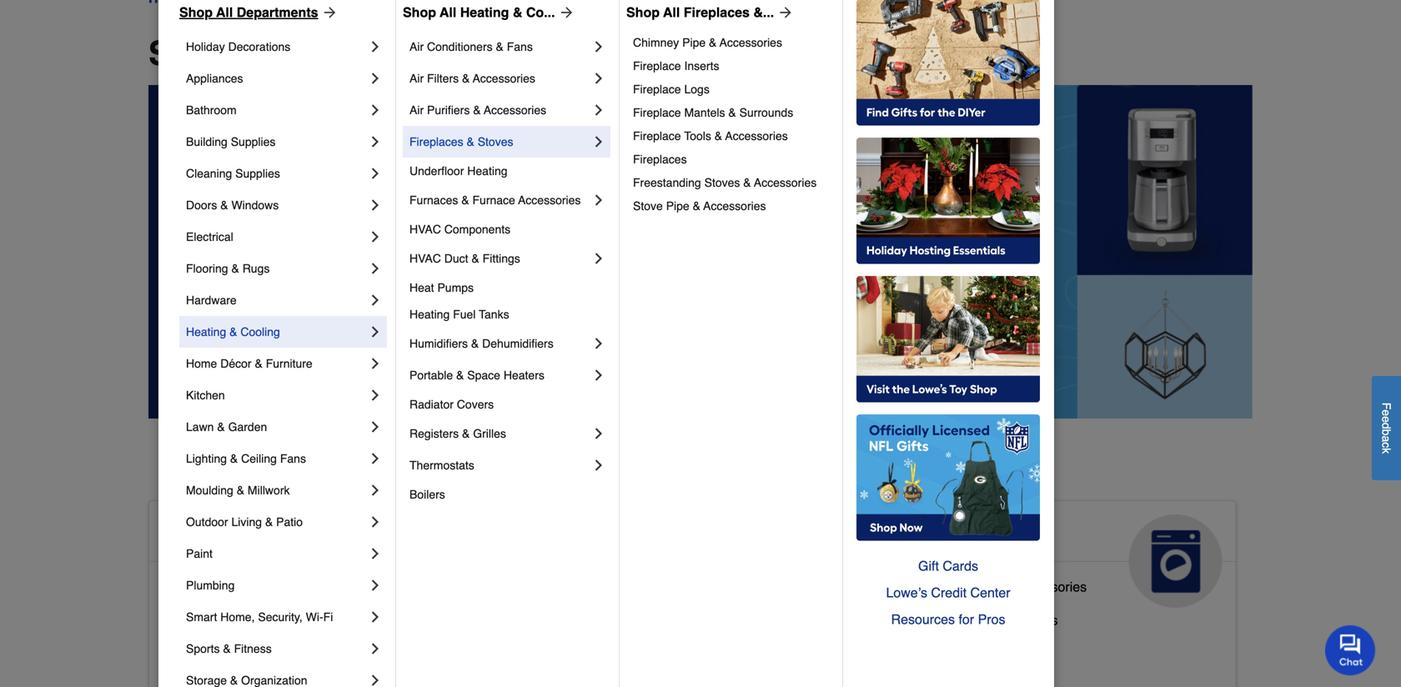Task type: describe. For each thing, give the bounding box(es) containing it.
arrow right image for shop all fireplaces &...
[[774, 4, 794, 21]]

duct
[[444, 252, 468, 265]]

doors & windows
[[186, 199, 279, 212]]

accessories for freestanding stoves & accessories
[[754, 176, 817, 189]]

building supplies link
[[186, 126, 367, 158]]

co...
[[526, 5, 555, 20]]

chevron right image for furnaces & furnace accessories
[[591, 192, 607, 209]]

accessible bedroom
[[163, 613, 284, 628]]

moulding & millwork
[[186, 484, 290, 497]]

mantels
[[685, 106, 725, 119]]

chevron right image for building supplies
[[367, 133, 384, 150]]

fireplace mantels & surrounds
[[633, 106, 794, 119]]

shop for shop all fireplaces &...
[[627, 5, 660, 20]]

chevron right image for air filters & accessories
[[591, 70, 607, 87]]

accessible for accessible home
[[163, 521, 285, 548]]

& down the freestanding stoves & accessories at top
[[693, 199, 701, 213]]

& left rugs
[[231, 262, 239, 275]]

visit the lowe's toy shop. image
[[857, 276, 1040, 403]]

accessible for accessible entry & home
[[163, 646, 226, 662]]

0 horizontal spatial furniture
[[266, 357, 313, 370]]

chevron right image for holiday decorations
[[367, 38, 384, 55]]

fuel
[[453, 308, 476, 321]]

fi
[[323, 611, 333, 624]]

underfloor heating
[[410, 164, 508, 178]]

doors
[[186, 199, 217, 212]]

doors & windows link
[[186, 189, 367, 221]]

flooring & rugs
[[186, 262, 270, 275]]

departments for shop all departments
[[237, 5, 318, 20]]

living
[[231, 516, 262, 529]]

0 horizontal spatial pet
[[534, 639, 554, 655]]

center
[[971, 585, 1011, 601]]

registers
[[410, 427, 459, 441]]

beds,
[[558, 639, 592, 655]]

air purifiers & accessories link
[[410, 94, 591, 126]]

chevron right image for sports & fitness
[[367, 641, 384, 657]]

humidifiers & dehumidifiers
[[410, 337, 554, 350]]

supplies for building supplies
[[231, 135, 276, 149]]

accessible bathroom link
[[163, 576, 288, 609]]

chevron right image for paint
[[367, 546, 384, 562]]

pros
[[978, 612, 1006, 627]]

arrow right image for shop all heating & co...
[[555, 4, 575, 21]]

0 horizontal spatial appliances link
[[186, 63, 367, 94]]

air purifiers & accessories
[[410, 103, 547, 117]]

accessible entry & home link
[[163, 642, 313, 676]]

stove
[[633, 199, 663, 213]]

boilers
[[410, 488, 445, 501]]

plumbing link
[[186, 570, 367, 602]]

all for shop all heating & co...
[[440, 5, 457, 20]]

& inside animal & pet care
[[619, 521, 636, 548]]

plumbing
[[186, 579, 235, 592]]

registers & grilles link
[[410, 418, 591, 450]]

lawn
[[186, 420, 214, 434]]

appliances image
[[1129, 515, 1223, 608]]

chevron right image for humidifiers & dehumidifiers
[[591, 335, 607, 352]]

c
[[1380, 442, 1394, 448]]

heating up air conditioners & fans
[[460, 5, 509, 20]]

humidifiers
[[410, 337, 468, 350]]

chevron right image for hvac duct & fittings
[[591, 250, 607, 267]]

moulding
[[186, 484, 233, 497]]

air for air conditioners & fans
[[410, 40, 424, 53]]

chimney pipe & accessories
[[633, 36, 783, 49]]

shop all heating & co... link
[[403, 3, 575, 23]]

patio
[[276, 516, 303, 529]]

fireplace for fireplace logs
[[633, 83, 681, 96]]

parts
[[969, 579, 1000, 595]]

& right décor
[[255, 357, 263, 370]]

accessories for chimney pipe & accessories
[[720, 36, 783, 49]]

& left the millwork
[[237, 484, 244, 497]]

pipe for chimney
[[683, 36, 706, 49]]

shop all departments
[[149, 34, 496, 73]]

& right tools
[[715, 129, 723, 143]]

portable
[[410, 369, 453, 382]]

care
[[534, 548, 586, 575]]

& right parts
[[1003, 579, 1012, 595]]

& up stove pipe & accessories link
[[744, 176, 751, 189]]

chevron right image for doors & windows
[[367, 197, 384, 214]]

& up the underfloor heating
[[467, 135, 475, 149]]

accessible entry & home
[[163, 646, 313, 662]]

1 horizontal spatial appliances
[[906, 521, 1031, 548]]

dehumidifiers
[[482, 337, 554, 350]]

windows
[[231, 199, 279, 212]]

building supplies
[[186, 135, 276, 149]]

shop
[[149, 34, 232, 73]]

arrow right image for shop all departments
[[318, 4, 338, 21]]

& left co...
[[513, 5, 523, 20]]

radiator
[[410, 398, 454, 411]]

furnaces & furnace accessories link
[[410, 184, 591, 216]]

accessible home image
[[386, 515, 479, 608]]

for
[[959, 612, 975, 627]]

outdoor
[[186, 516, 228, 529]]

paint
[[186, 547, 213, 561]]

& right houses,
[[649, 639, 658, 655]]

& right duct in the left of the page
[[472, 252, 480, 265]]

beverage & wine chillers
[[906, 613, 1058, 628]]

fans for air conditioners & fans
[[507, 40, 533, 53]]

fireplace inserts
[[633, 59, 720, 73]]

shop all fireplaces &...
[[627, 5, 774, 20]]

officially licensed n f l gifts. shop now. image
[[857, 415, 1040, 541]]

enjoy savings year-round. no matter what you're shopping for, find what you need at a great price. image
[[149, 85, 1253, 419]]

accessories for furnaces & furnace accessories
[[518, 194, 581, 207]]

chevron right image for outdoor living & patio
[[367, 514, 384, 531]]

fireplaces for fireplaces & stoves
[[410, 135, 464, 149]]

chevron right image for lawn & garden
[[367, 419, 384, 435]]

shop for shop all heating & co...
[[403, 5, 436, 20]]

fireplaces for fireplaces
[[633, 153, 687, 166]]

wine
[[980, 613, 1010, 628]]

accessories for air filters & accessories
[[473, 72, 536, 85]]

heating fuel tanks link
[[410, 301, 607, 328]]

& right lawn
[[217, 420, 225, 434]]

pet beds, houses, & furniture link
[[534, 636, 715, 669]]

chevron right image for thermostats
[[591, 457, 607, 474]]

chevron right image for electrical
[[367, 229, 384, 245]]

hvac for hvac components
[[410, 223, 441, 236]]

fans for lighting & ceiling fans
[[280, 452, 306, 466]]

animal & pet care image
[[758, 515, 851, 608]]

& left patio
[[265, 516, 273, 529]]

fireplace for fireplace mantels & surrounds
[[633, 106, 681, 119]]

freestanding
[[633, 176, 701, 189]]

fireplace mantels & surrounds link
[[633, 101, 831, 124]]

hardware link
[[186, 284, 367, 316]]

heating up "furnace" at top left
[[467, 164, 508, 178]]

chevron right image for smart home, security, wi-fi
[[367, 609, 384, 626]]

houses,
[[596, 639, 645, 655]]

building
[[186, 135, 228, 149]]

fireplace tools & accessories
[[633, 129, 788, 143]]

hvac components link
[[410, 216, 607, 243]]

cleaning supplies link
[[186, 158, 367, 189]]

fittings
[[483, 252, 520, 265]]

entry
[[230, 646, 261, 662]]

heat pumps link
[[410, 274, 607, 301]]

stove pipe & accessories
[[633, 199, 766, 213]]

underfloor heating link
[[410, 158, 607, 184]]

kitchen
[[186, 389, 225, 402]]

heating & cooling link
[[186, 316, 367, 348]]

accessible home link
[[149, 501, 493, 608]]

& down fuel
[[471, 337, 479, 350]]

holiday
[[186, 40, 225, 53]]

supplies for livestock supplies
[[594, 606, 645, 621]]



Task type: locate. For each thing, give the bounding box(es) containing it.
heating down the hardware
[[186, 325, 226, 339]]

sports & fitness
[[186, 642, 272, 656]]

a
[[1380, 436, 1394, 442]]

3 air from the top
[[410, 103, 424, 117]]

fireplace inside 'link'
[[633, 59, 681, 73]]

accessories down the underfloor heating link
[[518, 194, 581, 207]]

air filters & accessories
[[410, 72, 536, 85]]

cards
[[943, 559, 979, 574]]

chevron right image for air purifiers & accessories
[[591, 102, 607, 118]]

shop for shop all departments
[[179, 5, 213, 20]]

air left filters
[[410, 72, 424, 85]]

0 horizontal spatial fans
[[280, 452, 306, 466]]

garden
[[228, 420, 267, 434]]

appliances
[[186, 72, 243, 85], [906, 521, 1031, 548]]

filters
[[427, 72, 459, 85]]

livestock supplies
[[534, 606, 645, 621]]

covers
[[457, 398, 494, 411]]

& right "purifiers"
[[473, 103, 481, 117]]

grilles
[[473, 427, 506, 441]]

0 vertical spatial appliances
[[186, 72, 243, 85]]

accessible bedroom link
[[163, 609, 284, 642]]

shop all departments link
[[179, 3, 338, 23]]

accessories up stove pipe & accessories link
[[754, 176, 817, 189]]

security,
[[258, 611, 303, 624]]

fireplaces up the chimney pipe & accessories
[[684, 5, 750, 20]]

hvac duct & fittings link
[[410, 243, 591, 274]]

air for air purifiers & accessories
[[410, 103, 424, 117]]

chat invite button image
[[1326, 625, 1377, 676]]

fireplace inserts link
[[633, 54, 831, 78]]

livestock
[[534, 606, 590, 621]]

d
[[1380, 423, 1394, 429]]

0 vertical spatial appliances link
[[186, 63, 367, 94]]

& up fireplace tools & accessories link
[[729, 106, 736, 119]]

gift cards link
[[857, 553, 1040, 580]]

1 vertical spatial pet
[[534, 639, 554, 655]]

lighting & ceiling fans
[[186, 452, 306, 466]]

chevron right image for plumbing
[[367, 577, 384, 594]]

arrow right image inside "shop all fireplaces &..." link
[[774, 4, 794, 21]]

appliances link
[[186, 63, 367, 94], [893, 501, 1236, 608]]

stove pipe & accessories link
[[633, 194, 831, 218]]

1 vertical spatial hvac
[[410, 252, 441, 265]]

4 accessible from the top
[[163, 646, 226, 662]]

lowe's
[[886, 585, 928, 601]]

hvac down furnaces
[[410, 223, 441, 236]]

appliances up cards
[[906, 521, 1031, 548]]

sports
[[186, 642, 220, 656]]

home inside "link"
[[278, 646, 313, 662]]

accessories for fireplace tools & accessories
[[726, 129, 788, 143]]

fireplace for fireplace tools & accessories
[[633, 129, 681, 143]]

hvac up heat
[[410, 252, 441, 265]]

departments for shop all departments
[[292, 34, 496, 73]]

departments up "purifiers"
[[292, 34, 496, 73]]

& left the ceiling at left
[[230, 452, 238, 466]]

fans right the ceiling at left
[[280, 452, 306, 466]]

holiday hosting essentials. image
[[857, 138, 1040, 264]]

2 air from the top
[[410, 72, 424, 85]]

tools
[[684, 129, 712, 143]]

fireplace for fireplace inserts
[[633, 59, 681, 73]]

gift
[[919, 559, 939, 574]]

1 horizontal spatial fans
[[507, 40, 533, 53]]

& left grilles
[[462, 427, 470, 441]]

fitness
[[234, 642, 272, 656]]

supplies inside "link"
[[231, 135, 276, 149]]

1 arrow right image from the left
[[318, 4, 338, 21]]

fireplaces & stoves
[[410, 135, 514, 149]]

3 fireplace from the top
[[633, 106, 681, 119]]

supplies up houses,
[[594, 606, 645, 621]]

shop all departments
[[179, 5, 318, 20]]

fireplaces up the underfloor
[[410, 135, 464, 149]]

air conditioners & fans
[[410, 40, 533, 53]]

stoves up stove pipe & accessories link
[[705, 176, 740, 189]]

shop all heating & co...
[[403, 5, 555, 20]]

supplies for cleaning supplies
[[235, 167, 280, 180]]

fans inside 'link'
[[280, 452, 306, 466]]

shop up holiday on the top left of page
[[179, 5, 213, 20]]

accessories up chillers
[[1016, 579, 1087, 595]]

& down accessible bedroom link
[[223, 642, 231, 656]]

1 horizontal spatial arrow right image
[[555, 4, 575, 21]]

0 horizontal spatial stoves
[[478, 135, 514, 149]]

1 horizontal spatial shop
[[403, 5, 436, 20]]

1 vertical spatial furniture
[[661, 639, 715, 655]]

chevron right image for registers & grilles
[[591, 425, 607, 442]]

1 vertical spatial home
[[291, 521, 356, 548]]

1 vertical spatial pipe
[[666, 199, 690, 213]]

hvac for hvac duct & fittings
[[410, 252, 441, 265]]

thermostats
[[410, 459, 475, 472]]

fireplace down the fireplace logs
[[633, 106, 681, 119]]

chevron right image for hardware
[[367, 292, 384, 309]]

2 hvac from the top
[[410, 252, 441, 265]]

accessories up air purifiers & accessories link
[[473, 72, 536, 85]]

0 vertical spatial furniture
[[266, 357, 313, 370]]

0 vertical spatial supplies
[[231, 135, 276, 149]]

radiator covers
[[410, 398, 494, 411]]

departments
[[237, 5, 318, 20], [292, 34, 496, 73]]

1 horizontal spatial furniture
[[661, 639, 715, 655]]

all up chimney
[[663, 5, 680, 20]]

air left conditioners
[[410, 40, 424, 53]]

all for shop all departments
[[241, 34, 283, 73]]

shop
[[179, 5, 213, 20], [403, 5, 436, 20], [627, 5, 660, 20]]

1 horizontal spatial appliances link
[[893, 501, 1236, 608]]

chevron right image for moulding & millwork
[[367, 482, 384, 499]]

resources for pros link
[[857, 607, 1040, 633]]

appliances link down decorations
[[186, 63, 367, 94]]

air left "purifiers"
[[410, 103, 424, 117]]

shop up conditioners
[[403, 5, 436, 20]]

2 accessible from the top
[[163, 579, 226, 595]]

bathroom
[[186, 103, 237, 117], [230, 579, 288, 595]]

find gifts for the diyer. image
[[857, 0, 1040, 126]]

& right doors
[[220, 199, 228, 212]]

conditioners
[[427, 40, 493, 53]]

chevron right image
[[591, 38, 607, 55], [367, 102, 384, 118], [591, 102, 607, 118], [367, 133, 384, 150], [591, 133, 607, 150], [367, 165, 384, 182], [367, 229, 384, 245], [591, 250, 607, 267], [367, 260, 384, 277], [591, 335, 607, 352], [591, 367, 607, 384], [367, 419, 384, 435], [591, 457, 607, 474], [367, 514, 384, 531], [367, 546, 384, 562], [367, 609, 384, 626], [367, 672, 384, 687]]

heaters
[[504, 369, 545, 382]]

pet inside animal & pet care
[[642, 521, 679, 548]]

1 vertical spatial air
[[410, 72, 424, 85]]

1 horizontal spatial stoves
[[705, 176, 740, 189]]

arrow right image up chimney pipe & accessories link
[[774, 4, 794, 21]]

pipe
[[683, 36, 706, 49], [666, 199, 690, 213]]

2 horizontal spatial arrow right image
[[774, 4, 794, 21]]

beverage & wine chillers link
[[906, 609, 1058, 642]]

0 horizontal spatial shop
[[179, 5, 213, 20]]

& left cooling
[[230, 325, 237, 339]]

cooling
[[241, 325, 280, 339]]

0 vertical spatial fans
[[507, 40, 533, 53]]

boilers link
[[410, 481, 607, 508]]

arrow right image
[[318, 4, 338, 21], [555, 4, 575, 21], [774, 4, 794, 21]]

3 shop from the left
[[627, 5, 660, 20]]

& right the entry
[[265, 646, 274, 662]]

3 accessible from the top
[[163, 613, 226, 628]]

thermostats link
[[410, 450, 591, 481]]

3 arrow right image from the left
[[774, 4, 794, 21]]

2 vertical spatial air
[[410, 103, 424, 117]]

4 fireplace from the top
[[633, 129, 681, 143]]

livestock supplies link
[[534, 602, 645, 636]]

0 horizontal spatial appliances
[[186, 72, 243, 85]]

all up holiday decorations
[[216, 5, 233, 20]]

fireplace logs link
[[633, 78, 831, 101]]

shop up chimney
[[627, 5, 660, 20]]

& left space
[[456, 369, 464, 382]]

bedroom
[[230, 613, 284, 628]]

0 vertical spatial air
[[410, 40, 424, 53]]

fireplaces up freestanding
[[633, 153, 687, 166]]

lowe's credit center
[[886, 585, 1011, 601]]

outdoor living & patio
[[186, 516, 303, 529]]

& right "animal" on the left of the page
[[619, 521, 636, 548]]

arrow right image up shop all departments
[[318, 4, 338, 21]]

accessories down the "surrounds"
[[726, 129, 788, 143]]

flooring & rugs link
[[186, 253, 367, 284]]

arrow right image inside shop all departments link
[[318, 4, 338, 21]]

purifiers
[[427, 103, 470, 117]]

& up air filters & accessories link
[[496, 40, 504, 53]]

supplies up cleaning supplies
[[231, 135, 276, 149]]

& up inserts
[[709, 36, 717, 49]]

1 e from the top
[[1380, 410, 1394, 416]]

inserts
[[685, 59, 720, 73]]

chevron right image for heating & cooling
[[367, 324, 384, 340]]

0 vertical spatial home
[[186, 357, 217, 370]]

fireplace tools & accessories link
[[633, 124, 831, 148]]

accessories for air purifiers & accessories
[[484, 103, 547, 117]]

furnaces & furnace accessories
[[410, 194, 581, 207]]

shop inside shop all departments link
[[179, 5, 213, 20]]

fans
[[507, 40, 533, 53], [280, 452, 306, 466]]

departments up holiday decorations link
[[237, 5, 318, 20]]

& inside "link"
[[265, 646, 274, 662]]

paint link
[[186, 538, 367, 570]]

accessories down freestanding stoves & accessories link
[[704, 199, 766, 213]]

all up conditioners
[[440, 5, 457, 20]]

chevron right image for bathroom
[[367, 102, 384, 118]]

accessories up the "fireplace inserts" 'link'
[[720, 36, 783, 49]]

all for shop all fireplaces &...
[[663, 5, 680, 20]]

0 vertical spatial pet
[[642, 521, 679, 548]]

bathroom link
[[186, 94, 367, 126]]

1 hvac from the top
[[410, 223, 441, 236]]

pipe down freestanding
[[666, 199, 690, 213]]

fireplace down fireplace inserts
[[633, 83, 681, 96]]

registers & grilles
[[410, 427, 506, 441]]

0 vertical spatial hvac
[[410, 223, 441, 236]]

chimney pipe & accessories link
[[633, 31, 831, 54]]

shop all fireplaces &... link
[[627, 3, 794, 23]]

accessible for accessible bathroom
[[163, 579, 226, 595]]

flooring
[[186, 262, 228, 275]]

chevron right image for home décor & furniture
[[367, 355, 384, 372]]

accessible inside "link"
[[163, 646, 226, 662]]

2 vertical spatial fireplaces
[[633, 153, 687, 166]]

1 accessible from the top
[[163, 521, 285, 548]]

1 fireplace from the top
[[633, 59, 681, 73]]

holiday decorations link
[[186, 31, 367, 63]]

b
[[1380, 429, 1394, 436]]

accessories up the fireplaces & stoves link on the top left
[[484, 103, 547, 117]]

0 horizontal spatial arrow right image
[[318, 4, 338, 21]]

chevron right image for lighting & ceiling fans
[[367, 451, 384, 467]]

air for air filters & accessories
[[410, 72, 424, 85]]

accessible
[[163, 521, 285, 548], [163, 579, 226, 595], [163, 613, 226, 628], [163, 646, 226, 662]]

chevron right image for cleaning supplies
[[367, 165, 384, 182]]

& left pros
[[967, 613, 976, 628]]

accessories for stove pipe & accessories
[[704, 199, 766, 213]]

fireplaces
[[684, 5, 750, 20], [410, 135, 464, 149], [633, 153, 687, 166]]

stoves up the underfloor heating link
[[478, 135, 514, 149]]

arrow right image up air conditioners & fans link
[[555, 4, 575, 21]]

appliances down holiday on the top left of page
[[186, 72, 243, 85]]

chevron right image for air conditioners & fans
[[591, 38, 607, 55]]

0 vertical spatial departments
[[237, 5, 318, 20]]

furniture right houses,
[[661, 639, 715, 655]]

chevron right image
[[367, 38, 384, 55], [367, 70, 384, 87], [591, 70, 607, 87], [591, 192, 607, 209], [367, 197, 384, 214], [367, 292, 384, 309], [367, 324, 384, 340], [367, 355, 384, 372], [367, 387, 384, 404], [591, 425, 607, 442], [367, 451, 384, 467], [367, 482, 384, 499], [367, 577, 384, 594], [367, 641, 384, 657]]

chevron right image for flooring & rugs
[[367, 260, 384, 277]]

1 vertical spatial appliances link
[[893, 501, 1236, 608]]

home décor & furniture
[[186, 357, 313, 370]]

e up b
[[1380, 416, 1394, 423]]

chevron right image for portable & space heaters
[[591, 367, 607, 384]]

bathroom up smart home, security, wi-fi in the left of the page
[[230, 579, 288, 595]]

ceiling
[[241, 452, 277, 466]]

1 air from the top
[[410, 40, 424, 53]]

& right filters
[[462, 72, 470, 85]]

fireplace left tools
[[633, 129, 681, 143]]

0 vertical spatial stoves
[[478, 135, 514, 149]]

1 shop from the left
[[179, 5, 213, 20]]

lighting
[[186, 452, 227, 466]]

arrow right image inside shop all heating & co... link
[[555, 4, 575, 21]]

0 vertical spatial fireplaces
[[684, 5, 750, 20]]

1 vertical spatial stoves
[[705, 176, 740, 189]]

pipe up inserts
[[683, 36, 706, 49]]

millwork
[[248, 484, 290, 497]]

chevron right image for kitchen
[[367, 387, 384, 404]]

heating down heat
[[410, 308, 450, 321]]

& left "furnace" at top left
[[462, 194, 469, 207]]

0 vertical spatial pipe
[[683, 36, 706, 49]]

shop inside shop all heating & co... link
[[403, 5, 436, 20]]

all down shop all departments link
[[241, 34, 283, 73]]

1 horizontal spatial pet
[[642, 521, 679, 548]]

supplies up windows
[[235, 167, 280, 180]]

pipe for stove
[[666, 199, 690, 213]]

1 vertical spatial appliances
[[906, 521, 1031, 548]]

appliances link up chillers
[[893, 501, 1236, 608]]

2 horizontal spatial shop
[[627, 5, 660, 20]]

1 vertical spatial fans
[[280, 452, 306, 466]]

2 vertical spatial home
[[278, 646, 313, 662]]

logs
[[685, 83, 710, 96]]

chevron right image for fireplaces & stoves
[[591, 133, 607, 150]]

pumps
[[438, 281, 474, 295]]

1 vertical spatial departments
[[292, 34, 496, 73]]

0 vertical spatial bathroom
[[186, 103, 237, 117]]

hvac duct & fittings
[[410, 252, 520, 265]]

2 shop from the left
[[403, 5, 436, 20]]

1 vertical spatial fireplaces
[[410, 135, 464, 149]]

2 e from the top
[[1380, 416, 1394, 423]]

air
[[410, 40, 424, 53], [410, 72, 424, 85], [410, 103, 424, 117]]

2 fireplace from the top
[[633, 83, 681, 96]]

shop inside "shop all fireplaces &..." link
[[627, 5, 660, 20]]

supplies
[[231, 135, 276, 149], [235, 167, 280, 180], [594, 606, 645, 621]]

furniture down heating & cooling link
[[266, 357, 313, 370]]

accessories for appliance parts & accessories
[[1016, 579, 1087, 595]]

fireplace down chimney
[[633, 59, 681, 73]]

all for shop all departments
[[216, 5, 233, 20]]

chevron right image for appliances
[[367, 70, 384, 87]]

accessible for accessible bedroom
[[163, 613, 226, 628]]

1 vertical spatial supplies
[[235, 167, 280, 180]]

chillers
[[1014, 613, 1058, 628]]

bathroom up the building
[[186, 103, 237, 117]]

2 arrow right image from the left
[[555, 4, 575, 21]]

fans up air filters & accessories link
[[507, 40, 533, 53]]

e up d
[[1380, 410, 1394, 416]]

furnace
[[473, 194, 515, 207]]

2 vertical spatial supplies
[[594, 606, 645, 621]]

1 vertical spatial bathroom
[[230, 579, 288, 595]]



Task type: vqa. For each thing, say whether or not it's contained in the screenshot.
'Air' related to Air Filters & Accessories
yes



